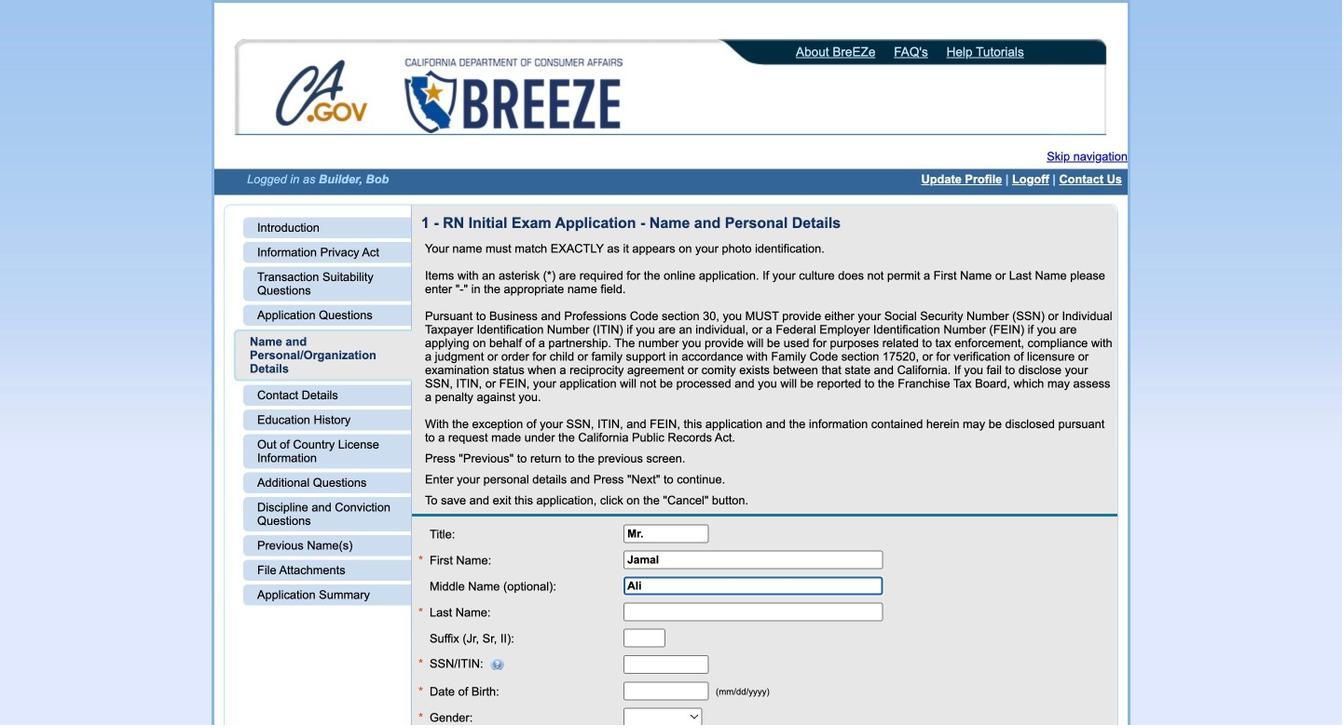 Task type: describe. For each thing, give the bounding box(es) containing it.
<small>disclosure of your social security number or individual taxpayer identification number is mandatory. section 30 of the business and professions code and public law 94-455 (42 usca 405 (c)(2)(c)) authorize collection of your social security number or individual taxpayer identification number.  your social security number or individual taxpayer identification numberwill be used exclusively for tax enforcement purposes, for purposes of compliance with any judgment or order for family support in accordance with section 11350.6 of the welfare and institutions code, or for verification of licensure, certification or examination status by a licensing or examination entity which utilizes a national examination and where licensure is reciprocal with the requesting state. if you fail to disclose your social security number or individual taxpayer identification number, your application for initial or renewal of licensure/certification will not be processed. you will be reported to the franchise tax board, who may assess a $100 penalty against you.</small> image
[[483, 659, 505, 671]]

state of california breeze image
[[401, 59, 626, 133]]



Task type: vqa. For each thing, say whether or not it's contained in the screenshot.
<SMALL>DISCLOSURE OF YOUR SOCIAL SECURITY NUMBER OR INDIVIDUAL TAXPAYER IDENTIFICATION NUMBER IS MANDATORY. SECTION 30 OF THE BUSINESS AND PROFESSIONS CODE AND PUBLIC LAW 94-455 (42 USCA 405 (C)(2)(C)) AUTHORIZE COLLECTION OF YOUR SOCIAL SECURITY NUMBER OR INDIVIDUAL TAXPAYER IDENTIFICATION NUMBER.  YOUR SOCIAL SECURITY NUMBER OR INDIVIDUAL TAXPAYER IDENTIFICATION NUMBERWILL BE USED EXCLUSIVELY FOR TAX ENFORCEMENT PURPOSES, FOR PURPOSES OF COMPLIANCE WITH ANY JUDGMENT OR ORDER FOR FAMILY SUPPORT IN ACCORDANCE WITH SECTION 11350.6 OF THE WELFARE AND INSTITUTIONS CODE, OR FOR VERIFICATION OF LICENSURE, CERTIFICATION OR EXAMINATION STATUS BY A LICENSING OR EXAMINATION ENTITY WHICH UTILIZES A NATIONAL EXAMINATION AND WHERE LICENSURE IS RECIPROCAL WITH THE REQUESTING STATE. IF YOU FAIL TO DISCLOSE YOUR SOCIAL SECURITY NUMBER OR INDIVIDUAL TAXPAYER IDENTIFICATION NUMBER, YOUR APPLICATION FOR INITIAL OR RENEWAL OF LICENSURE/CERTIFICATION WILL NOT BE PROCESSED. YOU WILL BE REPORTED TO THE FRANCHISE TAX BOARD, WHO MAY ASSESS A $100 PENALTY AGAINST YOU.</SMALL> image
yes



Task type: locate. For each thing, give the bounding box(es) containing it.
ca.gov image
[[275, 59, 370, 131]]

None text field
[[624, 525, 709, 544], [624, 551, 883, 570], [624, 577, 883, 596], [624, 525, 709, 544], [624, 551, 883, 570], [624, 577, 883, 596]]

None text field
[[624, 603, 883, 622], [624, 629, 666, 648], [624, 656, 709, 675], [624, 682, 709, 701], [624, 603, 883, 622], [624, 629, 666, 648], [624, 656, 709, 675], [624, 682, 709, 701]]



